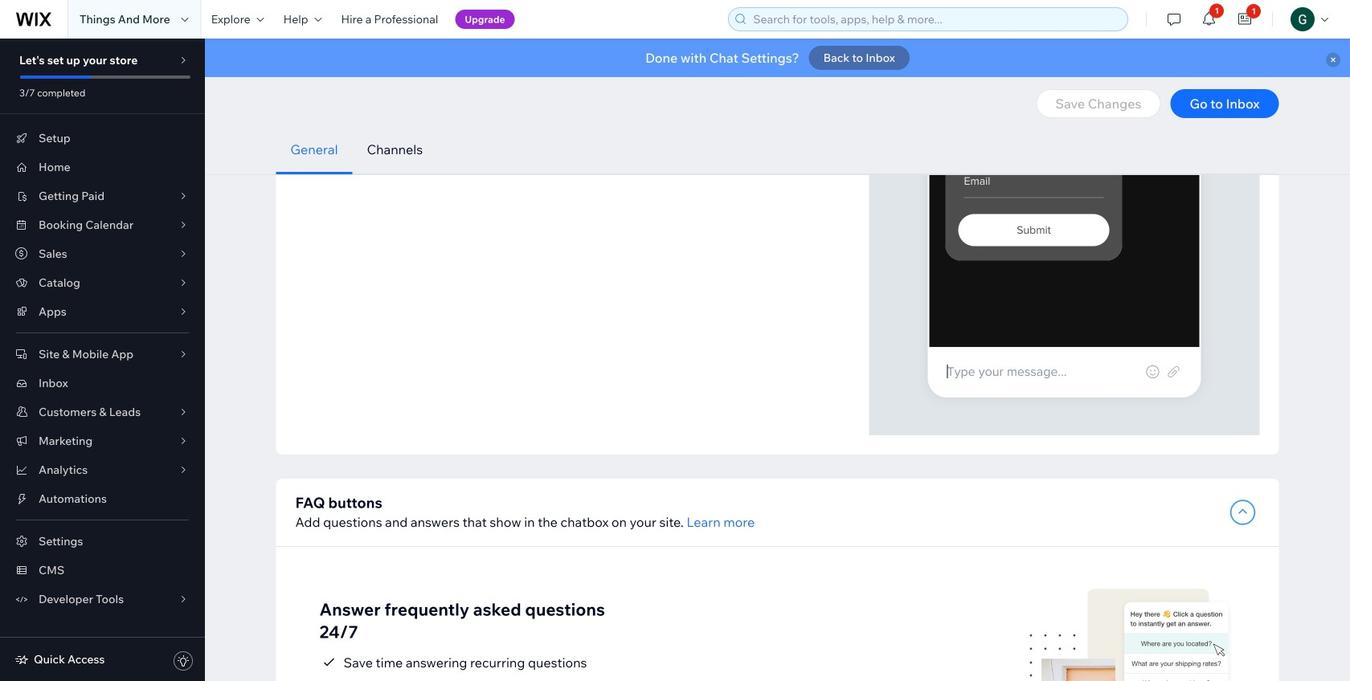 Task type: locate. For each thing, give the bounding box(es) containing it.
sidebar element
[[0, 39, 205, 682]]

tab list
[[276, 125, 1279, 174]]

alert
[[205, 39, 1350, 77]]



Task type: vqa. For each thing, say whether or not it's contained in the screenshot.
a corresponding to Professional
no



Task type: describe. For each thing, give the bounding box(es) containing it.
Search for tools, apps, help & more... field
[[748, 8, 1123, 31]]



